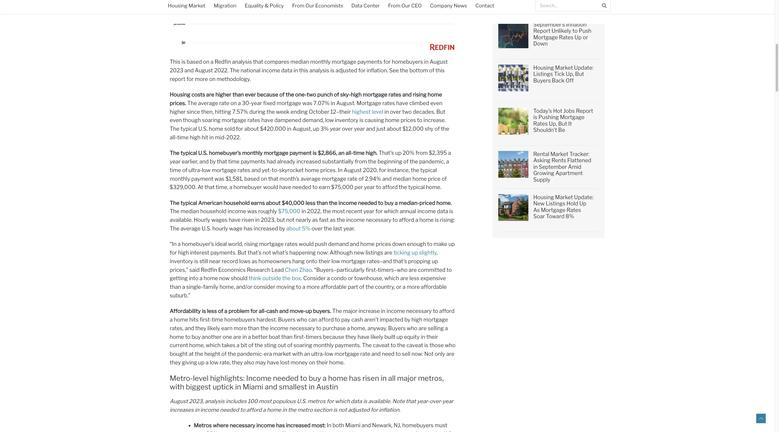Task type: describe. For each thing, give the bounding box(es) containing it.
housing market
[[168, 3, 206, 9]]

august inside august 2023, analysis includes 100 most populous u.s. metros for which data is available. note that year-over-year increases in income needed to afford a home in the metro section is not adjusted for inflation.
[[170, 399, 188, 405]]

than up 'better'
[[248, 326, 260, 332]]

available. inside in 2022, the most recent year for which annual income data is available. hourly wages have risen in 2023, but not nearly as fast as the income necessary to afford a home is rising: the average u.s. hourly wage has increased by
[[170, 217, 193, 223]]

our for economists
[[306, 3, 315, 9]]

mortgage inside the average rate on a 30-year fixed mortgage was 7.07% in august. mortgage rates have climbed even higher since then, hitting 7.57% during the week ending october 12–their
[[357, 100, 382, 106]]

to-
[[272, 167, 279, 174]]

2 horizontal spatial home,
[[351, 326, 367, 332]]

up inside the housing market update: new listings hold up as mortgage rates soar toward 8%
[[580, 201, 587, 207]]

costs
[[192, 92, 205, 98]]

time up $1,581,
[[228, 159, 240, 165]]

about 5% over the last year.
[[287, 226, 356, 232]]

home up mid-
[[209, 126, 223, 132]]

now
[[219, 276, 230, 282]]

have down era
[[267, 360, 279, 366]]

2 horizontal spatial as
[[330, 217, 336, 223]]

increased inside that's up 20% from $2,395 a year earlier, and by that time payments had already increased substantially from the beginning of the pandemic, a time of ultra-low mortgage rates and yet-to-skyrocket home prices. in august 2020, for instance, the typical monthly payment was $1,581, based on that month's average mortgage rate of 2.94% and median home price of $329,000. at that time, a homebuyer would have needed to earn $75,000 per year to afford the typical home.
[[297, 159, 321, 165]]

median-
[[399, 200, 420, 206]]

2 caveat from the left
[[407, 343, 424, 349]]

in down dampened
[[287, 126, 292, 132]]

in up just
[[385, 109, 389, 115]]

2023, inside in 2022, the most recent year for which annual income data is available. hourly wages have risen in 2023, but not nearly as fast as the income necessary to afford a home is rising: the average u.s. hourly wage has increased by
[[261, 217, 276, 223]]

home inside . "buyers–particularly first-timers–who are committed to getting into a home now should
[[204, 276, 218, 282]]

housing for housing costs are higher than ever because of the one-two punch of sky-high mortgage rates and rising home prices.
[[170, 92, 191, 98]]

buy inside the typical american household earns about $40,000 less than the income needed to buy a median-priced home. the median household income was roughly $75,000
[[385, 200, 394, 206]]

5%
[[302, 226, 311, 232]]

down
[[393, 241, 406, 248]]

contact
[[476, 3, 495, 9]]

today's hot jobs report is pushing mortgage rates up, but it shouldn't be
[[534, 108, 594, 133]]

have down anyway.
[[358, 334, 370, 341]]

up, inside housing market update: listings tick up, but buyers back off
[[566, 71, 575, 77]]

near
[[209, 259, 221, 265]]

have inside in 2022, the most recent year for which annual income data is available. hourly wages have risen in 2023, but not nearly as fast as the income necessary to afford a home is rising: the average u.s. hourly wage has increased by
[[229, 217, 241, 223]]

in right increases
[[195, 408, 199, 414]]

first- inside . "buyers–particularly first-timers–who are committed to getting into a home now should
[[366, 267, 378, 273]]

level for highest
[[372, 109, 384, 115]]

money
[[291, 360, 308, 366]]

would inside "in a homebuyer's ideal world, rising mortgage rates would push demand and home prices down enough to make up for high interest payments. but that's not what's happening now: although new listings are
[[299, 241, 314, 248]]

enough
[[407, 241, 426, 248]]

all- inside in over two decades. but even though soaring mortgage rates have dampened demand, low inventory is causing home prices to increase. the typical u.s. home sold for about $420,000 in august, up 3% year over year and just about $12,000 shy of the all-time high hit in mid-2022.
[[170, 135, 177, 141]]

1 vertical spatial first-
[[200, 317, 212, 323]]

rate inside that's up 20% from $2,395 a year earlier, and by that time payments had already increased substantially from the beginning of the pandemic, a time of ultra-low mortgage rates and yet-to-skyrocket home prices. in august 2020, for instance, the typical monthly payment was $1,581, based on that month's average mortgage rate of 2.94% and median home price of $329,000. at that time, a homebuyer would have needed to earn $75,000 per year to afford the typical home.
[[348, 176, 358, 182]]

giving
[[182, 360, 197, 366]]

0 horizontal spatial from
[[355, 159, 367, 165]]

home inside metro-level highlights: income needed to buy a home has risen in all major metros, with biggest uptick in miami and smallest in austin
[[328, 375, 348, 383]]

u.s. down the hit
[[198, 150, 208, 156]]

housing market update: new listings hold up as mortgage rates soar toward 8%
[[534, 194, 594, 220]]

income up wage
[[228, 209, 246, 215]]

home. inside that's up 20% from $2,395 a year earlier, and by that time payments had already increased substantially from the beginning of the pandemic, a time of ultra-low mortgage rates and yet-to-skyrocket home prices. in august 2020, for instance, the typical monthly payment was $1,581, based on that month's average mortgage rate of 2.94% and median home price of $329,000. at that time, a homebuyer would have needed to earn $75,000 per year to afford the typical home.
[[426, 184, 442, 191]]

from our economists
[[292, 3, 343, 9]]

both
[[333, 423, 344, 429]]

. for consider
[[301, 276, 302, 282]]

housing for housing market update: listings tick up, but buyers back off
[[534, 65, 554, 71]]

in down roughly
[[255, 217, 260, 223]]

0 vertical spatial household
[[224, 200, 250, 206]]

$75,000 link
[[278, 209, 301, 215]]

from for from our economists
[[292, 3, 305, 9]]

company
[[430, 3, 453, 9]]

in up bit
[[243, 334, 247, 341]]

sky-
[[341, 92, 351, 98]]

to inside in both miami and newark, nj, homebuyers must earn 33% more than a year ago to afford the typical home–the biggest percent increase of the major u.s
[[273, 432, 278, 433]]

that's up 20% from $2,395 a year earlier, and by that time payments had already increased substantially from the beginning of the pandemic, a time of ultra-low mortgage rates and yet-to-skyrocket home prices. in august 2020, for instance, the typical monthly payment was $1,581, based on that month's average mortgage rate of 2.94% and median home price of $329,000. at that time, a homebuyer would have needed to earn $75,000 per year to afford the typical home.
[[170, 150, 451, 191]]

toward
[[547, 214, 565, 220]]

. consider a condo or townhouse, which are less expensive than a single-family home, and/or consider moving to a more affordable part of the country, or a more affordable suburb."
[[170, 276, 447, 299]]

0 horizontal spatial over
[[312, 226, 323, 232]]

home inside housing costs are higher than ever because of the one-two punch of sky-high mortgage rates and rising home prices.
[[428, 92, 442, 98]]

typical inside in over two decades. but even though soaring mortgage rates have dampened demand, low inventory is causing home prices to increase. the typical u.s. home sold for about $420,000 in august, up 3% year over year and just about $12,000 shy of the all-time high hit in mid-2022.
[[181, 126, 197, 132]]

priced
[[420, 200, 436, 206]]

12–their
[[331, 109, 351, 115]]

risen inside in 2022, the most recent year for which annual income data is available. hourly wages have risen in 2023, but not nearly as fast as the income necessary to afford a home is rising: the average u.s. hourly wage has increased by
[[242, 217, 254, 223]]

housing market link
[[164, 0, 210, 13]]

about down 'during'
[[245, 126, 259, 132]]

earn inside in both miami and newark, nj, homebuyers must earn 33% more than a year ago to afford the typical home–the biggest percent increase of the major u.s
[[194, 432, 205, 433]]

in inside rental market tracker: asking rents flattened in september amid growing apartment supply
[[534, 164, 538, 170]]

highlights:
[[210, 375, 245, 383]]

had
[[267, 159, 276, 165]]

in up bottom
[[425, 59, 429, 65]]

from for from our ceo
[[388, 3, 401, 9]]

the inside in over two decades. but even though soaring mortgage rates have dampened demand, low inventory is causing home prices to increase. the typical u.s. home sold for about $420,000 in august, up 3% year over year and just about $12,000 shy of the all-time high hit in mid-2022.
[[441, 126, 450, 132]]

1 horizontal spatial has
[[276, 423, 285, 429]]

biggest inside in both miami and newark, nj, homebuyers must earn 33% more than a year ago to afford the typical home–the biggest percent increase of the major u.s
[[349, 432, 368, 433]]

to inside in 2022, the most recent year for which annual income data is available. hourly wages have risen in 2023, but not nearly as fast as the income necessary to afford a home is rising: the average u.s. hourly wage has increased by
[[393, 217, 398, 223]]

should
[[231, 276, 248, 282]]

though
[[183, 117, 201, 124]]

includes
[[226, 399, 247, 405]]

home. inside the typical american household earns about $40,000 less than the income needed to buy a median-priced home. the median household income was roughly $75,000
[[437, 200, 452, 206]]

metro-level highlights: income needed to buy a home has risen in all major metros, with biggest uptick in miami and smallest in austin
[[170, 375, 444, 392]]

payments for for
[[358, 59, 383, 65]]

"in
[[170, 241, 177, 248]]

the inside in over two decades. but even though soaring mortgage rates have dampened demand, low inventory is causing home prices to increase. the typical u.s. home sold for about $420,000 in august, up 3% year over year and just about $12,000 shy of the all-time high hit in mid-2022.
[[170, 126, 180, 132]]

soar
[[534, 214, 545, 220]]

rising:
[[440, 217, 455, 223]]

substantially
[[322, 159, 354, 165]]

company news
[[430, 3, 467, 9]]

lows
[[239, 259, 251, 265]]

up down enough at the bottom right
[[412, 250, 418, 256]]

1 vertical spatial all-
[[346, 150, 354, 156]]

market
[[273, 351, 291, 358]]

have inside that's up 20% from $2,395 a year earlier, and by that time payments had already increased substantially from the beginning of the pandemic, a time of ultra-low mortgage rates and yet-to-skyrocket home prices. in august 2020, for instance, the typical monthly payment was $1,581, based on that month's average mortgage rate of 2.94% and median home price of $329,000. at that time, a homebuyer would have needed to earn $75,000 per year to afford the typical home.
[[280, 184, 292, 191]]

year down causing
[[354, 126, 365, 132]]

lost
[[280, 360, 290, 366]]

in inside the average rate on a 30-year fixed mortgage was 7.07% in august. mortgage rates have climbed even higher since then, hitting 7.57% during the week ending october 12–their
[[331, 100, 335, 106]]

time left high.
[[354, 150, 365, 156]]

home up just
[[386, 117, 400, 124]]

and inside in both miami and newark, nj, homebuyers must earn 33% more than a year ago to afford the typical home–the biggest percent increase of the major u.s
[[362, 423, 371, 429]]

to inside metro-level highlights: income needed to buy a home has risen in all major metros, with biggest uptick in miami and smallest in austin
[[300, 375, 307, 383]]

listings inside the housing market update: new listings hold up as mortgage rates soar toward 8%
[[546, 201, 566, 207]]

two inside housing costs are higher than ever because of the one-two punch of sky-high mortgage rates and rising home prices.
[[307, 92, 316, 98]]

1 horizontal spatial an
[[339, 150, 345, 156]]

home down affordability
[[174, 317, 188, 323]]

u.s. inside in over two decades. but even though soaring mortgage rates have dampened demand, low inventory is causing home prices to increase. the typical u.s. home sold for about $420,000 in august, up 3% year over year and just about $12,000 shy of the all-time high hit in mid-2022.
[[198, 126, 208, 132]]

prices. inside that's up 20% from $2,395 a year earlier, and by that time payments had already increased substantially from the beginning of the pandemic, a time of ultra-low mortgage rates and yet-to-skyrocket home prices. in august 2020, for instance, the typical monthly payment was $1,581, based on that month's average mortgage rate of 2.94% and median home price of $329,000. at that time, a homebuyer would have needed to earn $75,000 per year to afford the typical home.
[[321, 167, 337, 174]]

market for housing market
[[189, 3, 206, 9]]

wage
[[229, 226, 243, 232]]

a inside in 2022, the most recent year for which annual income data is available. hourly wages have risen in 2023, but not nearly as fast as the income necessary to afford a home is rising: the average u.s. hourly wage has increased by
[[416, 217, 419, 223]]

1 horizontal spatial who
[[407, 326, 418, 332]]

typical up median-
[[409, 184, 425, 191]]

are right one
[[233, 334, 242, 341]]

bought
[[170, 351, 188, 358]]

payments for and
[[241, 159, 266, 165]]

the inside the typical american household earns about $40,000 less than the income needed to buy a median-priced home. the median household income was roughly $75,000
[[329, 200, 338, 206]]

analysis inside august 2023, analysis includes 100 most populous u.s. metros for which data is available. note that year-over-year increases in income needed to afford a home in the metro section is not adjusted for inflation.
[[205, 399, 225, 405]]

1 horizontal spatial all-
[[259, 308, 267, 315]]

purchase
[[323, 326, 346, 332]]

a inside "in a homebuyer's ideal world, rising mortgage rates would push demand and home prices down enough to make up for high interest payments. but that's not what's happening now: although new listings are
[[178, 241, 181, 248]]

up right giving
[[198, 360, 205, 366]]

our for ceo
[[402, 3, 411, 9]]

this
[[170, 59, 181, 65]]

median inside that's up 20% from $2,395 a year earlier, and by that time payments had already increased substantially from the beginning of the pandemic, a time of ultra-low mortgage rates and yet-to-skyrocket home prices. in august 2020, for instance, the typical monthly payment was $1,581, based on that month's average mortgage rate of 2.94% and median home price of $329,000. at that time, a homebuyer would have needed to earn $75,000 per year to afford the typical home.
[[393, 176, 412, 182]]

afford down buyers.
[[319, 317, 334, 323]]

pushing
[[539, 114, 559, 121]]

into
[[189, 276, 199, 282]]

in up impacted
[[381, 308, 386, 315]]

earn inside the major increase in income necessary to afford a home hits first-time homebuyers hardest. buyers who can afford to pay cash aren't impacted by high mortgage rates, and they likely earn more than the income necessary to purchase a home, anyway. buyers who are selling a home to buy another one are in a better boat than first-timers because they have likely built up equity in their current home, which takes a bit of the sting out of soaring monthly payments. the caveat to the caveat is those who bought at the height of the pandemic-era market with an ultra-low mortgage rate and need to sell now: not only are they giving up a low rate, they also may have lost money on their home.
[[221, 326, 233, 332]]

year down 2.94%
[[364, 184, 375, 191]]

home. inside the major increase in income necessary to afford a home hits first-time homebuyers hardest. buyers who can afford to pay cash aren't impacted by high mortgage rates, and they likely earn more than the income necessary to purchase a home, anyway. buyers who are selling a home to buy another one are in a better boat than first-timers because they have likely built up equity in their current home, which takes a bit of the sting out of soaring monthly payments. the caveat to the caveat is those who bought at the height of the pandemic-era market with an ultra-low mortgage rate and need to sell now: not only are they giving up a low rate, they also may have lost money on their home.
[[329, 360, 345, 366]]

rates,
[[170, 326, 184, 332]]

uptick
[[213, 383, 234, 392]]

year right 3%
[[330, 126, 341, 132]]

out
[[278, 343, 286, 349]]

more down consider at the left bottom of the page
[[307, 284, 320, 291]]

sell
[[402, 351, 411, 358]]

contact link
[[472, 0, 499, 13]]

is inside today's hot jobs report is pushing mortgage rates up, but it shouldn't be
[[534, 114, 538, 121]]

3%
[[321, 126, 329, 132]]

asking
[[534, 158, 551, 164]]

low down height
[[210, 360, 219, 366]]

not inside in 2022, the most recent year for which annual income data is available. hourly wages have risen in 2023, but not nearly as fast as the income necessary to afford a home is rising: the average u.s. hourly wage has increased by
[[286, 217, 295, 223]]

and down hits on the bottom left of the page
[[185, 326, 194, 332]]

propping
[[409, 259, 431, 265]]

the inside housing costs are higher than ever because of the one-two punch of sky-high mortgage rates and rising home prices.
[[286, 92, 294, 98]]

not inside august 2023, analysis includes 100 most populous u.s. metros for which data is available. note that year-over-year increases in income needed to afford a home in the metro section is not adjusted for inflation.
[[339, 408, 347, 414]]

shouldn't
[[534, 127, 558, 133]]

2 vertical spatial their
[[317, 360, 328, 366]]

prices inside in over two decades. but even though soaring mortgage rates have dampened demand, low inventory is causing home prices to increase. the typical u.s. home sold for about $420,000 in august, up 3% year over year and just about $12,000 shy of the all-time high hit in mid-2022.
[[401, 117, 416, 124]]

tick
[[555, 71, 565, 77]]

about right just
[[387, 126, 402, 132]]

for inside in over two decades. but even though soaring mortgage rates have dampened demand, low inventory is causing home prices to increase. the typical u.s. home sold for about $420,000 in august, up 3% year over year and just about $12,000 shy of the all-time high hit in mid-2022.
[[236, 126, 243, 132]]

1 vertical spatial their
[[427, 334, 438, 341]]

august,
[[293, 126, 312, 132]]

1 vertical spatial over
[[342, 126, 353, 132]]

punch
[[318, 92, 333, 98]]

payments. inside "in a homebuyer's ideal world, rising mortgage rates would push demand and home prices down enough to make up for high interest payments. but that's not what's happening now: although new listings are
[[211, 250, 237, 256]]

2 vertical spatial less
[[207, 308, 217, 315]]

already
[[277, 159, 296, 165]]

income up ago on the bottom of page
[[257, 423, 275, 429]]

bottom
[[410, 67, 428, 74]]

that inside the 'this is based on a redfin analysis that compares median monthly mortgage payments for homebuyers in august 2023 and august 2022. the national income data in this analysis is adjusted for inflation. see the bottom of this report for more on methodology.'
[[253, 59, 263, 65]]

most inside august 2023, analysis includes 100 most populous u.s. metros for which data is available. note that year-over-year increases in income needed to afford a home in the metro section is not adjusted for inflation.
[[259, 399, 272, 405]]

about left the 5%
[[287, 226, 301, 232]]

research
[[247, 267, 271, 273]]

1 horizontal spatial as
[[312, 217, 318, 223]]

year inside in 2022, the most recent year for which annual income data is available. hourly wages have risen in 2023, but not nearly as fast as the income necessary to afford a home is rising: the average u.s. hourly wage has increased by
[[364, 209, 375, 215]]

and/or
[[236, 284, 253, 291]]

decades.
[[413, 109, 436, 115]]

center
[[364, 3, 380, 9]]

inflation. inside the 'this is based on a redfin analysis that compares median monthly mortgage payments for homebuyers in august 2023 and august 2022. the national income data in this analysis is adjusted for inflation. see the bottom of this report for more on methodology.'
[[367, 67, 388, 74]]

income up the boat
[[270, 326, 289, 332]]

the major increase in income necessary to afford a home hits first-time homebuyers hardest. buyers who can afford to pay cash aren't impacted by high mortgage rates, and they likely earn more than the income necessary to purchase a home, anyway. buyers who are selling a home to buy another one are in a better boat than first-timers because they have likely built up equity in their current home, which takes a bit of the sting out of soaring monthly payments. the caveat to the caveat is those who bought at the height of the pandemic-era market with an ultra-low mortgage rate and need to sell now: not only are they giving up a low rate, they also may have lost money on their home.
[[170, 308, 456, 366]]

buy inside the major increase in income necessary to afford a home hits first-time homebuyers hardest. buyers who can afford to pay cash aren't impacted by high mortgage rates, and they likely earn more than the income necessary to purchase a home, anyway. buyers who are selling a home to buy another one are in a better boat than first-timers because they have likely built up equity in their current home, which takes a bit of the sting out of soaring monthly payments. the caveat to the caveat is those who bought at the height of the pandemic-era market with an ultra-low mortgage rate and need to sell now: not only are they giving up a low rate, they also may have lost money on their home.
[[192, 334, 201, 341]]

0 vertical spatial likely
[[208, 326, 220, 332]]

note
[[393, 399, 405, 405]]

risen inside metro-level highlights: income needed to buy a home has risen in all major metros, with biggest uptick in miami and smallest in austin
[[363, 375, 379, 383]]

but inside today's hot jobs report is pushing mortgage rates up, but it shouldn't be
[[559, 121, 568, 127]]

beginning
[[378, 159, 403, 165]]

affordability is less of a problem for all-cash and move-up buyers.
[[170, 308, 333, 315]]

in up one-
[[294, 67, 298, 74]]

hourly
[[194, 217, 210, 223]]

hardest.
[[257, 317, 277, 323]]

a inside metro-level highlights: income needed to buy a home has risen in all major metros, with biggest uptick in miami and smallest in austin
[[323, 375, 327, 383]]

equality & policy link
[[241, 0, 288, 13]]

getting
[[170, 276, 188, 282]]

even inside in over two decades. but even though soaring mortgage rates have dampened demand, low inventory is causing home prices to increase. the typical u.s. home sold for about $420,000 in august, up 3% year over year and just about $12,000 shy of the all-time high hit in mid-2022.
[[170, 117, 182, 124]]

1 vertical spatial likely
[[371, 334, 384, 341]]

0 vertical spatial analysis
[[232, 59, 252, 65]]

since
[[187, 109, 200, 115]]

rates for to
[[560, 34, 574, 41]]

time up $329,000.
[[170, 167, 181, 174]]

consider
[[254, 284, 276, 291]]

&
[[265, 3, 269, 9]]

year left the earlier,
[[170, 159, 181, 165]]

inventory inside , inventory is still near record lows as homeowners hang onto their low mortgage rates–and that's propping up prices," said redfin economics research lead
[[170, 259, 193, 265]]

1 vertical spatial buyers
[[278, 317, 296, 323]]

typical up the earlier,
[[181, 150, 197, 156]]

mortgage inside "in a homebuyer's ideal world, rising mortgage rates would push demand and home prices down enough to make up for high interest payments. but that's not what's happening now: although new listings are
[[259, 241, 284, 248]]

buy inside metro-level highlights: income needed to buy a home has risen in all major metros, with biggest uptick in miami and smallest in austin
[[309, 375, 321, 383]]

and left move-
[[280, 308, 289, 315]]

the inside the average rate on a 30-year fixed mortgage was 7.07% in august. mortgage rates have climbed even higher since then, hitting 7.57% during the week ending october 12–their
[[187, 100, 197, 106]]

2 vertical spatial increased
[[286, 423, 311, 429]]

supply
[[534, 177, 551, 183]]

2 vertical spatial who
[[445, 343, 456, 349]]

income down priced in the right top of the page
[[418, 209, 436, 215]]

rental
[[534, 151, 550, 157]]

housing for housing market
[[168, 3, 188, 9]]

1 horizontal spatial first-
[[294, 334, 306, 341]]

2 horizontal spatial analysis
[[310, 67, 330, 74]]

. for "buyers–particularly
[[312, 267, 313, 273]]

income up impacted
[[387, 308, 405, 315]]

causing
[[365, 117, 384, 124]]

less inside . consider a condo or townhouse, which are less expensive than a single-family home, and/or consider moving to a more affordable part of the country, or a more affordable suburb."
[[410, 276, 420, 282]]

1 horizontal spatial from
[[416, 150, 428, 156]]

growing
[[534, 170, 555, 177]]

that down to-
[[268, 176, 279, 182]]

year inside the average rate on a 30-year fixed mortgage was 7.07% in august. mortgage rates have climbed even higher since then, hitting 7.57% during the week ending october 12–their
[[251, 100, 262, 106]]

home left the price
[[413, 176, 427, 182]]

are right only
[[447, 351, 455, 358]]

chen
[[285, 267, 298, 273]]

has inside in 2022, the most recent year for which annual income data is available. hourly wages have risen in 2023, but not nearly as fast as the income necessary to afford a home is rising: the average u.s. hourly wage has increased by
[[244, 226, 253, 232]]

home inside "in a homebuyer's ideal world, rising mortgage rates would push demand and home prices down enough to make up for high interest payments. but that's not what's happening now: although new listings are
[[361, 241, 375, 248]]

1 horizontal spatial payment
[[290, 150, 312, 156]]

the inside the 'this is based on a redfin analysis that compares median monthly mortgage payments for homebuyers in august 2023 and august 2022. the national income data in this analysis is adjusted for inflation. see the bottom of this report for more on methodology.'
[[400, 67, 409, 74]]

than inside the typical american household earns about $40,000 less than the income needed to buy a median-priced home. the median household income was roughly $75,000
[[317, 200, 328, 206]]

with inside metro-level highlights: income needed to buy a home has risen in all major metros, with biggest uptick in miami and smallest in austin
[[170, 383, 184, 392]]

flattened
[[568, 158, 592, 164]]

0 horizontal spatial cash
[[267, 308, 278, 315]]

think outside the box
[[249, 276, 301, 282]]

inflation. inside august 2023, analysis includes 100 most populous u.s. metros for which data is available. note that year-over-year increases in income needed to afford a home in the metro section is not adjusted for inflation.
[[379, 408, 401, 414]]

rates inside housing costs are higher than ever because of the one-two punch of sky-high mortgage rates and rising home prices.
[[389, 92, 402, 98]]

not inside "in a homebuyer's ideal world, rising mortgage rates would push demand and home prices down enough to make up for high interest payments. but that's not what's happening now: although new listings are
[[263, 250, 271, 256]]

1 horizontal spatial or
[[397, 284, 402, 291]]

rental market tracker: asking rents flattened in september amid growing apartment supply
[[534, 151, 592, 183]]

takes
[[222, 343, 236, 349]]

0 vertical spatial over
[[390, 109, 401, 115]]

home right the skyrocket
[[305, 167, 319, 174]]

on inside the average rate on a 30-year fixed mortgage was 7.07% in august. mortgage rates have climbed even higher since then, hitting 7.57% during the week ending october 12–their
[[231, 100, 237, 106]]

up right built
[[397, 334, 403, 341]]

that up $1,581,
[[217, 159, 227, 165]]

typical down pandemic,
[[421, 167, 437, 174]]

they down pay
[[346, 334, 357, 341]]

a inside . "buyers–particularly first-timers–who are committed to getting into a home now should
[[200, 276, 203, 282]]

based inside the 'this is based on a redfin analysis that compares median monthly mortgage payments for homebuyers in august 2023 and august 2022. the national income data in this analysis is adjusted for inflation. see the bottom of this report for more on methodology.'
[[187, 59, 202, 65]]

in both miami and newark, nj, homebuyers must earn 33% more than a year ago to afford the typical home–the biggest percent increase of the major u.s
[[194, 423, 453, 433]]

than inside in both miami and newark, nj, homebuyers must earn 33% more than a year ago to afford the typical home–the biggest percent increase of the major u.s
[[234, 432, 245, 433]]

2 this from the left
[[436, 67, 445, 74]]

update: for up
[[575, 194, 594, 201]]

afford inside that's up 20% from $2,395 a year earlier, and by that time payments had already increased substantially from the beginning of the pandemic, a time of ultra-low mortgage rates and yet-to-skyrocket home prices. in august 2020, for instance, the typical monthly payment was $1,581, based on that month's average mortgage rate of 2.94% and median home price of $329,000. at that time, a homebuyer would have needed to earn $75,000 per year to afford the typical home.
[[383, 184, 398, 191]]

average inside that's up 20% from $2,395 a year earlier, and by that time payments had already increased substantially from the beginning of the pandemic, a time of ultra-low mortgage rates and yet-to-skyrocket home prices. in august 2020, for instance, the typical monthly payment was $1,581, based on that month's average mortgage rate of 2.94% and median home price of $329,000. at that time, a homebuyer would have needed to earn $75,000 per year to afford the typical home.
[[301, 176, 321, 182]]

30-
[[242, 100, 251, 106]]

which inside august 2023, analysis includes 100 most populous u.s. metros for which data is available. note that year-over-year increases in income needed to afford a home in the metro section is not adjusted for inflation.
[[335, 399, 350, 405]]

they left also
[[232, 360, 243, 366]]

timers–who
[[378, 267, 408, 273]]



Task type: locate. For each thing, give the bounding box(es) containing it.
in inside in both miami and newark, nj, homebuyers must earn 33% more than a year ago to afford the typical home–the biggest percent increase of the major u.s
[[327, 423, 332, 429]]

about
[[245, 126, 259, 132], [387, 126, 402, 132], [266, 200, 281, 206], [287, 226, 301, 232]]

median inside the typical american household earns about $40,000 less than the income needed to buy a median-priced home. the median household income was roughly $75,000
[[181, 209, 199, 215]]

time,
[[216, 184, 228, 191]]

0 vertical spatial 2023,
[[261, 217, 276, 223]]

or right country,
[[397, 284, 402, 291]]

demand,
[[303, 117, 324, 124]]

1 vertical spatial earn
[[221, 326, 233, 332]]

increase inside the major increase in income necessary to afford a home hits first-time homebuyers hardest. buyers who can afford to pay cash aren't impacted by high mortgage rates, and they likely earn more than the income necessary to purchase a home, anyway. buyers who are selling a home to buy another one are in a better boat than first-timers because they have likely built up equity in their current home, which takes a bit of the sting out of soaring monthly payments. the caveat to the caveat is those who bought at the height of the pandemic-era market with an ultra-low mortgage rate and need to sell now: not only are they giving up a low rate, they also may have lost money on their home.
[[359, 308, 380, 315]]

because inside the major increase in income necessary to afford a home hits first-time homebuyers hardest. buyers who can afford to pay cash aren't impacted by high mortgage rates, and they likely earn more than the income necessary to purchase a home, anyway. buyers who are selling a home to buy another one are in a better boat than first-timers because they have likely built up equity in their current home, which takes a bit of the sting out of soaring monthly payments. the caveat to the caveat is those who bought at the height of the pandemic-era market with an ultra-low mortgage rate and need to sell now: not only are they giving up a low rate, they also may have lost money on their home.
[[323, 334, 345, 341]]

1 horizontal spatial over
[[342, 126, 353, 132]]

0 horizontal spatial prices
[[376, 241, 391, 248]]

august inside that's up 20% from $2,395 a year earlier, and by that time payments had already increased substantially from the beginning of the pandemic, a time of ultra-low mortgage rates and yet-to-skyrocket home prices. in august 2020, for instance, the typical monthly payment was $1,581, based on that month's average mortgage rate of 2.94% and median home price of $329,000. at that time, a homebuyer would have needed to earn $75,000 per year to afford the typical home.
[[344, 167, 362, 174]]

by right the earlier,
[[210, 159, 216, 165]]

two inside in over two decades. but even though soaring mortgage rates have dampened demand, low inventory is causing home prices to increase. the typical u.s. home sold for about $420,000 in august, up 3% year over year and just about $12,000 shy of the all-time high hit in mid-2022.
[[403, 109, 412, 115]]

up inside "in a homebuyer's ideal world, rising mortgage rates would push demand and home prices down enough to make up for high interest payments. but that's not what's happening now: although new listings are
[[449, 241, 455, 248]]

1 this from the left
[[299, 67, 309, 74]]

1 vertical spatial payments.
[[335, 343, 361, 349]]

lead
[[272, 267, 284, 273]]

metros,
[[418, 375, 444, 383]]

0 horizontal spatial our
[[306, 3, 315, 9]]

1 vertical spatial risen
[[363, 375, 379, 383]]

up
[[313, 126, 320, 132], [396, 150, 402, 156], [449, 241, 455, 248], [412, 250, 418, 256], [432, 259, 438, 265], [306, 308, 312, 315], [397, 334, 403, 341], [198, 360, 205, 366]]

from
[[416, 150, 428, 156], [355, 159, 367, 165]]

0 vertical spatial with
[[292, 351, 303, 358]]

0 horizontal spatial rising
[[245, 241, 258, 248]]

0 vertical spatial inflation.
[[367, 67, 388, 74]]

data
[[282, 67, 293, 74], [437, 209, 449, 215], [351, 399, 362, 405]]

and left need
[[372, 351, 381, 358]]

in down highlights:
[[235, 383, 241, 392]]

1 vertical spatial that's
[[393, 259, 407, 265]]

who up equity
[[407, 326, 418, 332]]

2 horizontal spatial not
[[339, 408, 347, 414]]

rates
[[560, 34, 574, 41], [534, 121, 548, 127], [567, 207, 582, 214]]

needed down month's
[[293, 184, 312, 191]]

which up height
[[206, 343, 221, 349]]

has
[[244, 226, 253, 232], [349, 375, 361, 383], [276, 423, 285, 429]]

typical inside the typical american household earns about $40,000 less than the income needed to buy a median-priced home. the median household income was roughly $75,000
[[181, 200, 197, 206]]

payment inside that's up 20% from $2,395 a year earlier, and by that time payments had already increased substantially from the beginning of the pandemic, a time of ultra-low mortgage rates and yet-to-skyrocket home prices. in august 2020, for instance, the typical monthly payment was $1,581, based on that month's average mortgage rate of 2.94% and median home price of $329,000. at that time, a homebuyer would have needed to earn $75,000 per year to afford the typical home.
[[192, 176, 214, 182]]

home down priced in the right top of the page
[[420, 217, 434, 223]]

and inside the 'this is based on a redfin analysis that compares median monthly mortgage payments for homebuyers in august 2023 and august 2022. the national income data in this analysis is adjusted for inflation. see the bottom of this report for more on methodology.'
[[185, 67, 194, 74]]

high inside the major increase in income necessary to afford a home hits first-time homebuyers hardest. buyers who can afford to pay cash aren't impacted by high mortgage rates, and they likely earn more than the income necessary to purchase a home, anyway. buyers who are selling a home to buy another one are in a better boat than first-timers because they have likely built up equity in their current home, which takes a bit of the sting out of soaring monthly payments. the caveat to the caveat is those who bought at the height of the pandemic-era market with an ultra-low mortgage rate and need to sell now: not only are they giving up a low rate, they also may have lost money on their home.
[[412, 317, 423, 323]]

august 2023, analysis includes 100 most populous u.s. metros for which data is available. note that year-over-year increases in income needed to afford a home in the metro section is not adjusted for inflation.
[[170, 399, 454, 414]]

ultra- down the earlier,
[[189, 167, 202, 174]]

1 vertical spatial data
[[437, 209, 449, 215]]

needed down includes
[[220, 408, 239, 414]]

market for housing market update: new listings hold up as mortgage rates soar toward 8%
[[556, 194, 574, 201]]

single-
[[186, 284, 203, 291]]

0 horizontal spatial .
[[301, 276, 302, 282]]

low down purchase
[[325, 351, 334, 358]]

necessary inside in 2022, the most recent year for which annual income data is available. hourly wages have risen in 2023, but not nearly as fast as the income necessary to afford a home is rising: the average u.s. hourly wage has increased by
[[366, 217, 392, 223]]

report down september's on the top of page
[[534, 28, 551, 34]]

this up one-
[[299, 67, 309, 74]]

because up fixed
[[257, 92, 279, 98]]

mortgage inside , inventory is still near record lows as homeowners hang onto their low mortgage rates–and that's propping up prices," said redfin economics research lead
[[342, 259, 366, 265]]

home, inside . consider a condo or townhouse, which are less expensive than a single-family home, and/or consider moving to a more affordable part of the country, or a more affordable suburb."
[[220, 284, 235, 291]]

the typical u.s. homebuyer's monthly mortgage payment is $2,866, an all-time high.
[[170, 150, 378, 156]]

2 vertical spatial rate
[[361, 351, 371, 358]]

and right the earlier,
[[200, 159, 209, 165]]

0 vertical spatial rising
[[413, 92, 427, 98]]

listings
[[534, 71, 553, 77], [546, 201, 566, 207]]

in down the populous
[[283, 408, 287, 414]]

0 horizontal spatial prices.
[[170, 100, 186, 106]]

u.s. down "hourly"
[[202, 226, 211, 232]]

see
[[390, 67, 399, 74]]

2 vertical spatial homebuyers
[[403, 423, 434, 429]]

mortgage inside the average rate on a 30-year fixed mortgage was 7.07% in august. mortgage rates have climbed even higher since then, hitting 7.57% during the week ending october 12–their
[[277, 100, 302, 106]]

$329,000.
[[170, 184, 197, 191]]

0 horizontal spatial who
[[297, 317, 308, 323]]

what's
[[272, 250, 289, 256]]

up down push
[[575, 34, 582, 41]]

0 vertical spatial two
[[307, 92, 316, 98]]

amid
[[569, 164, 582, 170]]

up inside in over two decades. but even though soaring mortgage rates have dampened demand, low inventory is causing home prices to increase. the typical u.s. home sold for about $420,000 in august, up 3% year over year and just about $12,000 shy of the all-time high hit in mid-2022.
[[313, 126, 320, 132]]

high inside in over two decades. but even though soaring mortgage rates have dampened demand, low inventory is causing home prices to increase. the typical u.s. home sold for about $420,000 in august, up 3% year over year and just about $12,000 shy of the all-time high hit in mid-2022.
[[190, 135, 201, 141]]

0 horizontal spatial miami
[[243, 383, 263, 392]]

1 vertical spatial in
[[327, 423, 332, 429]]

year
[[251, 100, 262, 106], [330, 126, 341, 132], [354, 126, 365, 132], [170, 159, 181, 165], [364, 184, 375, 191], [364, 209, 375, 215], [443, 399, 454, 405], [250, 432, 261, 433]]

prices.
[[170, 100, 186, 106], [321, 167, 337, 174]]

1 vertical spatial 2022.
[[227, 135, 241, 141]]

apartment
[[556, 170, 583, 177]]

rising right world,
[[245, 241, 258, 248]]

1 horizontal spatial increase
[[390, 432, 411, 433]]

2 vertical spatial median
[[181, 209, 199, 215]]

still
[[200, 259, 208, 265]]

compares
[[265, 59, 290, 65]]

0 vertical spatial payment
[[290, 150, 312, 156]]

up inside , inventory is still near record lows as homeowners hang onto their low mortgage rates–and that's propping up prices," said redfin economics research lead
[[432, 259, 438, 265]]

that's inside "in a homebuyer's ideal world, rising mortgage rates would push demand and home prices down enough to make up for high interest payments. but that's not what's happening now: although new listings are
[[248, 250, 262, 256]]

percent
[[369, 432, 389, 433]]

1 vertical spatial median
[[393, 176, 412, 182]]

1 vertical spatial prices
[[376, 241, 391, 248]]

0 vertical spatial that's
[[248, 250, 262, 256]]

is inside in over two decades. but even though soaring mortgage rates have dampened demand, low inventory is causing home prices to increase. the typical u.s. home sold for about $420,000 in august, up 3% year over year and just about $12,000 shy of the all-time high hit in mid-2022.
[[360, 117, 364, 124]]

a inside the average rate on a 30-year fixed mortgage was 7.07% in august. mortgage rates have climbed even higher since then, hitting 7.57% during the week ending october 12–their
[[238, 100, 241, 106]]

average down the skyrocket
[[301, 176, 321, 182]]

0 vertical spatial .
[[312, 267, 313, 273]]

data inside in 2022, the most recent year for which annual income data is available. hourly wages have risen in 2023, but not nearly as fast as the income necessary to afford a home is rising: the average u.s. hourly wage has increased by
[[437, 209, 449, 215]]

typical
[[181, 126, 197, 132], [181, 150, 197, 156], [421, 167, 437, 174], [409, 184, 425, 191], [181, 200, 197, 206], [305, 432, 322, 433]]

of inside . consider a condo or townhouse, which are less expensive than a single-family home, and/or consider moving to a more affordable part of the country, or a more affordable suburb."
[[360, 284, 365, 291]]

home inside in 2022, the most recent year for which annual income data is available. hourly wages have risen in 2023, but not nearly as fast as the income necessary to afford a home is rising: the average u.s. hourly wage has increased by
[[420, 217, 434, 223]]

1 horizontal spatial likely
[[371, 334, 384, 341]]

1 horizontal spatial level
[[372, 109, 384, 115]]

1 vertical spatial inventory
[[170, 259, 193, 265]]

housing inside housing market update: listings tick up, but buyers back off
[[534, 65, 554, 71]]

our inside from our economists link
[[306, 3, 315, 9]]

afford down annual
[[399, 217, 415, 223]]

2.94%
[[365, 176, 382, 182]]

homebuyers
[[392, 59, 423, 65], [224, 317, 256, 323], [403, 423, 434, 429]]

1 horizontal spatial buy
[[309, 375, 321, 383]]

0 horizontal spatial that's
[[248, 250, 262, 256]]

of inside in over two decades. but even though soaring mortgage rates have dampened demand, low inventory is causing home prices to increase. the typical u.s. home sold for about $420,000 in august, up 3% year over year and just about $12,000 shy of the all-time high hit in mid-2022.
[[435, 126, 440, 132]]

increase up aren't
[[359, 308, 380, 315]]

income inside the 'this is based on a redfin analysis that compares median monthly mortgage payments for homebuyers in august 2023 and august 2022. the national income data in this analysis is adjusted for inflation. see the bottom of this report for more on methodology.'
[[262, 67, 280, 74]]

rates up $1,581,
[[238, 167, 251, 174]]

than up "out"
[[282, 334, 293, 341]]

1 our from the left
[[306, 3, 315, 9]]

adjusted inside august 2023, analysis includes 100 most populous u.s. metros for which data is available. note that year-over-year increases in income needed to afford a home in the metro section is not adjusted for inflation.
[[348, 408, 370, 414]]

to inside in over two decades. but even though soaring mortgage rates have dampened demand, low inventory is causing home prices to increase. the typical u.s. home sold for about $420,000 in august, up 3% year over year and just about $12,000 shy of the all-time high hit in mid-2022.
[[417, 117, 423, 124]]

1 vertical spatial household
[[200, 209, 227, 215]]

home. down the price
[[426, 184, 442, 191]]

economics
[[218, 267, 246, 273]]

1 update: from the top
[[575, 65, 594, 71]]

and up percent
[[362, 423, 371, 429]]

but
[[576, 71, 585, 77], [437, 109, 446, 115], [559, 121, 568, 127], [238, 250, 247, 256]]

2 horizontal spatial over
[[390, 109, 401, 115]]

1 vertical spatial rising
[[245, 241, 258, 248]]

2 horizontal spatial data
[[437, 209, 449, 215]]

up left 3%
[[313, 126, 320, 132]]

is inside the major increase in income necessary to afford a home hits first-time homebuyers hardest. buyers who can afford to pay cash aren't impacted by high mortgage rates, and they likely earn more than the income necessary to purchase a home, anyway. buyers who are selling a home to buy another one are in a better boat than first-timers because they have likely built up equity in their current home, which takes a bit of the sting out of soaring monthly payments. the caveat to the caveat is those who bought at the height of the pandemic-era market with an ultra-low mortgage rate and need to sell now: not only are they giving up a low rate, they also may have lost money on their home.
[[425, 343, 429, 349]]

afford inside august 2023, analysis includes 100 most populous u.s. metros for which data is available. note that year-over-year increases in income needed to afford a home in the metro section is not adjusted for inflation.
[[247, 408, 262, 414]]

2 vertical spatial buyers
[[389, 326, 406, 332]]

equality
[[245, 3, 264, 9]]

that right at
[[205, 184, 215, 191]]

then,
[[201, 109, 214, 115]]

equity
[[404, 334, 420, 341]]

home down rates,
[[170, 334, 184, 341]]

home.
[[426, 184, 442, 191], [437, 200, 452, 206], [329, 360, 345, 366]]

1 vertical spatial report
[[577, 108, 594, 114]]

on inside that's up 20% from $2,395 a year earlier, and by that time payments had already increased substantially from the beginning of the pandemic, a time of ultra-low mortgage rates and yet-to-skyrocket home prices. in august 2020, for instance, the typical monthly payment was $1,581, based on that month's average mortgage rate of 2.94% and median home price of $329,000. at that time, a homebuyer would have needed to earn $75,000 per year to afford the typical home.
[[261, 176, 267, 182]]

afford up selling
[[440, 308, 455, 315]]

time inside in over two decades. but even though soaring mortgage rates have dampened demand, low inventory is causing home prices to increase. the typical u.s. home sold for about $420,000 in august, up 3% year over year and just about $12,000 shy of the all-time high hit in mid-2022.
[[177, 135, 189, 141]]

they down hits on the bottom left of the page
[[195, 326, 206, 332]]

year up 'during'
[[251, 100, 262, 106]]

1 vertical spatial was
[[215, 176, 225, 182]]

inventory inside in over two decades. but even though soaring mortgage rates have dampened demand, low inventory is causing home prices to increase. the typical u.s. home sold for about $420,000 in august, up 3% year over year and just about $12,000 shy of the all-time high hit in mid-2022.
[[335, 117, 359, 124]]

that's
[[379, 150, 394, 156]]

more down committed
[[407, 284, 420, 291]]

income down recent
[[347, 217, 365, 223]]

1 vertical spatial has
[[349, 375, 361, 383]]

based inside that's up 20% from $2,395 a year earlier, and by that time payments had already increased substantially from the beginning of the pandemic, a time of ultra-low mortgage rates and yet-to-skyrocket home prices. in august 2020, for instance, the typical monthly payment was $1,581, based on that month's average mortgage rate of 2.94% and median home price of $329,000. at that time, a homebuyer would have needed to earn $75,000 per year to afford the typical home.
[[245, 176, 260, 182]]

household down american
[[200, 209, 227, 215]]

from right policy
[[292, 3, 305, 9]]

in up the metros
[[309, 383, 315, 392]]

onto
[[306, 259, 318, 265]]

0 horizontal spatial likely
[[208, 326, 220, 332]]

highest
[[352, 109, 371, 115]]

in up nearly
[[302, 209, 306, 215]]

risen up wage
[[242, 217, 254, 223]]

they down bought
[[170, 360, 181, 366]]

not up homeowners
[[263, 250, 271, 256]]

and up climbed
[[403, 92, 412, 98]]

but right tick at the right top of page
[[576, 71, 585, 77]]

buyers inside housing market update: listings tick up, but buyers back off
[[534, 77, 551, 84]]

to inside "in a homebuyer's ideal world, rising mortgage rates would push demand and home prices down enough to make up for high interest payments. but that's not what's happening now: although new listings are
[[428, 241, 433, 248]]

1 horizontal spatial .
[[312, 267, 313, 273]]

equality & policy
[[245, 3, 284, 9]]

highest level link
[[352, 109, 384, 115]]

week
[[276, 109, 290, 115]]

over right the highest level "link"
[[390, 109, 401, 115]]

part
[[348, 284, 358, 291]]

hourly
[[213, 226, 228, 232]]

of
[[430, 67, 435, 74], [280, 92, 285, 98], [334, 92, 339, 98], [435, 126, 440, 132], [404, 159, 409, 165], [182, 167, 188, 174], [359, 176, 364, 182], [442, 176, 447, 182], [360, 284, 365, 291], [218, 308, 223, 315], [249, 343, 254, 349], [288, 343, 293, 349], [222, 351, 227, 358], [412, 432, 418, 433]]

would inside that's up 20% from $2,395 a year earlier, and by that time payments had already increased substantially from the beginning of the pandemic, a time of ultra-low mortgage rates and yet-to-skyrocket home prices. in august 2020, for instance, the typical monthly payment was $1,581, based on that month's average mortgage rate of 2.94% and median home price of $329,000. at that time, a homebuyer would have needed to earn $75,000 per year to afford the typical home.
[[263, 184, 278, 191]]

which inside the major increase in income necessary to afford a home hits first-time homebuyers hardest. buyers who can afford to pay cash aren't impacted by high mortgage rates, and they likely earn more than the income necessary to purchase a home, anyway. buyers who are selling a home to buy another one are in a better boat than first-timers because they have likely built up equity in their current home, which takes a bit of the sting out of soaring monthly payments. the caveat to the caveat is those who bought at the height of the pandemic-era market with an ultra-low mortgage rate and need to sell now: not only are they giving up a low rate, they also may have lost money on their home.
[[206, 343, 221, 349]]

0 horizontal spatial buyers
[[278, 317, 296, 323]]

are left selling
[[419, 326, 427, 332]]

less inside the typical american household earns about $40,000 less than the income needed to buy a median-priced home. the median household income was roughly $75,000
[[306, 200, 316, 206]]

1 vertical spatial level
[[193, 375, 209, 383]]

0 vertical spatial biggest
[[186, 383, 211, 392]]

in
[[425, 59, 429, 65], [294, 67, 298, 74], [331, 100, 335, 106], [385, 109, 389, 115], [287, 126, 292, 132], [210, 135, 214, 141], [534, 164, 538, 170], [302, 209, 306, 215], [255, 217, 260, 223], [381, 308, 386, 315], [243, 334, 247, 341], [421, 334, 426, 341], [381, 375, 387, 383], [235, 383, 241, 392], [309, 383, 315, 392], [195, 408, 199, 414], [283, 408, 287, 414]]

0 horizontal spatial earn
[[194, 432, 205, 433]]

0 horizontal spatial payment
[[192, 176, 214, 182]]

0 vertical spatial homebuyer's
[[209, 150, 241, 156]]

it
[[569, 121, 572, 127]]

expensive
[[421, 276, 446, 282]]

2 vertical spatial first-
[[294, 334, 306, 341]]

1 horizontal spatial payments.
[[335, 343, 361, 349]]

housing for housing market update: new listings hold up as mortgage rates soar toward 8%
[[534, 194, 554, 201]]

housing market update: listings tick up, but buyers back off
[[534, 65, 594, 84]]

was inside the average rate on a 30-year fixed mortgage was 7.07% in august. mortgage rates have climbed even higher since then, hitting 7.57% during the week ending october 12–their
[[303, 100, 313, 106]]

ultra- inside that's up 20% from $2,395 a year earlier, and by that time payments had already increased substantially from the beginning of the pandemic, a time of ultra-low mortgage rates and yet-to-skyrocket home prices. in august 2020, for instance, the typical monthly payment was $1,581, based on that month's average mortgage rate of 2.94% and median home price of $329,000. at that time, a homebuyer would have needed to earn $75,000 per year to afford the typical home.
[[189, 167, 202, 174]]

0 horizontal spatial payments
[[241, 159, 266, 165]]

2022. inside the 'this is based on a redfin analysis that compares median monthly mortgage payments for homebuyers in august 2023 and august 2022. the national income data in this analysis is adjusted for inflation. see the bottom of this report for more on methodology.'
[[214, 67, 229, 74]]

for inside in 2022, the most recent year for which annual income data is available. hourly wages have risen in 2023, but not nearly as fast as the income necessary to afford a home is rising: the average u.s. hourly wage has increased by
[[376, 209, 383, 215]]

0 horizontal spatial risen
[[242, 217, 254, 223]]

higher left since
[[170, 109, 186, 115]]

their down selling
[[427, 334, 438, 341]]

1 horizontal spatial affordable
[[421, 284, 447, 291]]

low inside that's up 20% from $2,395 a year earlier, and by that time payments had already increased substantially from the beginning of the pandemic, a time of ultra-low mortgage rates and yet-to-skyrocket home prices. in august 2020, for instance, the typical monthly payment was $1,581, based on that month's average mortgage rate of 2.94% and median home price of $329,000. at that time, a homebuyer would have needed to earn $75,000 per year to afford the typical home.
[[202, 167, 211, 174]]

was down one-
[[303, 100, 313, 106]]

2 vertical spatial major
[[428, 432, 443, 433]]

1 horizontal spatial caveat
[[407, 343, 424, 349]]

time inside the major increase in income necessary to afford a home hits first-time homebuyers hardest. buyers who can afford to pay cash aren't impacted by high mortgage rates, and they likely earn more than the income necessary to purchase a home, anyway. buyers who are selling a home to buy another one are in a better boat than first-timers because they have likely built up equity in their current home, which takes a bit of the sting out of soaring monthly payments. the caveat to the caveat is those who bought at the height of the pandemic-era market with an ultra-low mortgage rate and need to sell now: not only are they giving up a low rate, they also may have lost money on their home.
[[212, 317, 223, 323]]

1 caveat from the left
[[373, 343, 390, 349]]

all-
[[170, 135, 177, 141], [346, 150, 354, 156], [259, 308, 267, 315]]

payment up at
[[192, 176, 214, 182]]

in right equity
[[421, 334, 426, 341]]

0 vertical spatial increased
[[297, 159, 321, 165]]

search image
[[603, 3, 607, 8]]

buyers left back
[[534, 77, 551, 84]]

homebuyers up bottom
[[392, 59, 423, 65]]

None search field
[[536, 0, 611, 12]]

0 horizontal spatial because
[[257, 92, 279, 98]]

rates down the see
[[389, 92, 402, 98]]

1 horizontal spatial up,
[[566, 71, 575, 77]]

market for rental market tracker: asking rents flattened in september amid growing apartment supply
[[551, 151, 569, 157]]

american
[[198, 200, 223, 206]]

prices
[[401, 117, 416, 124], [376, 241, 391, 248]]

home, up 'at'
[[189, 343, 205, 349]]

increases
[[170, 408, 194, 414]]

rates inside "in a homebuyer's ideal world, rising mortgage rates would push demand and home prices down enough to make up for high interest payments. but that's not what's happening now: although new listings are
[[285, 241, 298, 248]]

rates inside the average rate on a 30-year fixed mortgage was 7.07% in august. mortgage rates have climbed even higher since then, hitting 7.57% during the week ending october 12–their
[[383, 100, 395, 106]]

major
[[343, 308, 358, 315], [398, 375, 417, 383], [428, 432, 443, 433]]

Search... search field
[[537, 0, 599, 11]]

0 horizontal spatial not
[[263, 250, 271, 256]]

1 vertical spatial increase
[[390, 432, 411, 433]]

about up roughly
[[266, 200, 281, 206]]

cash right pay
[[352, 317, 363, 323]]

low
[[325, 117, 334, 124], [202, 167, 211, 174], [332, 259, 340, 265], [325, 351, 334, 358], [210, 360, 219, 366]]

that up national
[[253, 59, 263, 65]]

likely
[[208, 326, 220, 332], [371, 334, 384, 341]]

up up can
[[306, 308, 312, 315]]

income up metros in the left of the page
[[201, 408, 219, 414]]

. inside . consider a condo or townhouse, which are less expensive than a single-family home, and/or consider moving to a more affordable part of the country, or a more affordable suburb."
[[301, 276, 302, 282]]

metro-
[[170, 375, 193, 383]]

the inside . consider a condo or townhouse, which are less expensive than a single-family home, and/or consider moving to a more affordable part of the country, or a more affordable suburb."
[[366, 284, 374, 291]]

. "buyers–particularly first-timers–who are committed to getting into a home now should
[[170, 267, 452, 282]]

2 our from the left
[[402, 3, 411, 9]]

cash up hardest.
[[267, 308, 278, 315]]

move-
[[290, 308, 306, 315]]

1 vertical spatial 2023,
[[189, 399, 204, 405]]

2 vertical spatial average
[[181, 226, 201, 232]]

data center link
[[348, 0, 384, 13]]

0 horizontal spatial with
[[170, 383, 184, 392]]

soaring down then,
[[202, 117, 221, 124]]

needed up smallest
[[273, 375, 299, 383]]

mortgage inside housing costs are higher than ever because of the one-two punch of sky-high mortgage rates and rising home prices.
[[363, 92, 388, 98]]

1 horizontal spatial was
[[247, 209, 257, 215]]

0 horizontal spatial affordable
[[321, 284, 347, 291]]

in left all
[[381, 375, 387, 383]]

update: for but
[[575, 65, 594, 71]]

year right recent
[[364, 209, 375, 215]]

an inside the major increase in income necessary to afford a home hits first-time homebuyers hardest. buyers who can afford to pay cash aren't impacted by high mortgage rates, and they likely earn more than the income necessary to purchase a home, anyway. buyers who are selling a home to buy another one are in a better boat than first-timers because they have likely built up equity in their current home, which takes a bit of the sting out of soaring monthly payments. the caveat to the caveat is those who bought at the height of the pandemic-era market with an ultra-low mortgage rate and need to sell now: not only are they giving up a low rate, they also may have lost money on their home.
[[304, 351, 310, 358]]

u.s. up the hit
[[198, 126, 208, 132]]

1 horizontal spatial less
[[306, 200, 316, 206]]

0 horizontal spatial inventory
[[170, 259, 193, 265]]

average inside the average rate on a 30-year fixed mortgage was 7.07% in august. mortgage rates have climbed even higher since then, hitting 7.57% during the week ending october 12–their
[[198, 100, 218, 106]]

all
[[389, 375, 396, 383]]

homebuyers inside in both miami and newark, nj, homebuyers must earn 33% more than a year ago to afford the typical home–the biggest percent increase of the major u.s
[[403, 423, 434, 429]]

needed inside the typical american household earns about $40,000 less than the income needed to buy a median-priced home. the median household income was roughly $75,000
[[358, 200, 377, 206]]

0 horizontal spatial by
[[210, 159, 216, 165]]

major right all
[[398, 375, 417, 383]]

,
[[437, 250, 438, 256]]

buy
[[385, 200, 394, 206], [192, 334, 201, 341], [309, 375, 321, 383]]

$2,395
[[429, 150, 447, 156]]

more up costs
[[195, 76, 208, 82]]

boat
[[269, 334, 280, 341]]

level for metro-
[[193, 375, 209, 383]]

up inside that's up 20% from $2,395 a year earlier, and by that time payments had already increased substantially from the beginning of the pandemic, a time of ultra-low mortgage rates and yet-to-skyrocket home prices. in august 2020, for instance, the typical monthly payment was $1,581, based on that month's average mortgage rate of 2.94% and median home price of $329,000. at that time, a homebuyer would have needed to earn $75,000 per year to afford the typical home.
[[396, 150, 402, 156]]

0 horizontal spatial all-
[[170, 135, 177, 141]]

which left annual
[[384, 209, 399, 215]]

are inside "in a homebuyer's ideal world, rising mortgage rates would push demand and home prices down enough to make up for high interest payments. but that's not what's happening now: although new listings are
[[385, 250, 393, 256]]

october
[[309, 109, 330, 115]]

have up $420,000
[[262, 117, 274, 124]]

2 vertical spatial analysis
[[205, 399, 225, 405]]

aren't
[[365, 317, 379, 323]]

1 vertical spatial adjusted
[[348, 408, 370, 414]]

u.s. inside august 2023, analysis includes 100 most populous u.s. metros for which data is available. note that year-over-year increases in income needed to afford a home in the metro section is not adjusted for inflation.
[[297, 399, 307, 405]]

inflation
[[567, 21, 587, 28]]

high up august.
[[351, 92, 362, 98]]

soaring inside the major increase in income necessary to afford a home hits first-time homebuyers hardest. buyers who can afford to pay cash aren't impacted by high mortgage rates, and they likely earn more than the income necessary to purchase a home, anyway. buyers who are selling a home to buy another one are in a better boat than first-timers because they have likely built up equity in their current home, which takes a bit of the sting out of soaring monthly payments. the caveat to the caveat is those who bought at the height of the pandemic-era market with an ultra-low mortgage rate and need to sell now: not only are they giving up a low rate, they also may have lost money on their home.
[[294, 343, 312, 349]]

earn inside that's up 20% from $2,395 a year earlier, and by that time payments had already increased substantially from the beginning of the pandemic, a time of ultra-low mortgage rates and yet-to-skyrocket home prices. in august 2020, for instance, the typical monthly payment was $1,581, based on that month's average mortgage rate of 2.94% and median home price of $329,000. at that time, a homebuyer would have needed to earn $75,000 per year to afford the typical home.
[[319, 184, 330, 191]]

but inside "in a homebuyer's ideal world, rising mortgage rates would push demand and home prices down enough to make up for high interest payments. but that's not what's happening now: although new listings are
[[238, 250, 247, 256]]

and inside housing costs are higher than ever because of the one-two punch of sky-high mortgage rates and rising home prices.
[[403, 92, 412, 98]]

listings
[[366, 250, 384, 256]]

0 horizontal spatial in
[[327, 423, 332, 429]]

earn up the typical american household earns about $40,000 less than the income needed to buy a median-priced home. the median household income was roughly $75,000 at the top of the page
[[319, 184, 330, 191]]

which down 'austin'
[[335, 399, 350, 405]]

with
[[292, 351, 303, 358], [170, 383, 184, 392]]

0 vertical spatial higher
[[216, 92, 232, 98]]

0 horizontal spatial up,
[[549, 121, 558, 127]]

increased down metro
[[286, 423, 311, 429]]

afford inside in 2022, the most recent year for which annual income data is available. hourly wages have risen in 2023, but not nearly as fast as the income necessary to afford a home is rising: the average u.s. hourly wage has increased by
[[399, 217, 415, 223]]

1 horizontal spatial buyers
[[389, 326, 406, 332]]

needed inside metro-level highlights: income needed to buy a home has risen in all major metros, with biggest uptick in miami and smallest in austin
[[273, 375, 299, 383]]

0 vertical spatial soaring
[[202, 117, 221, 124]]

up inside 'september's inflation report unlikely to push mortgage rates up or down'
[[575, 34, 582, 41]]

2023, inside august 2023, analysis includes 100 most populous u.s. metros for which data is available. note that year-over-year increases in income needed to afford a home in the metro section is not adjusted for inflation.
[[189, 399, 204, 405]]

because down purchase
[[323, 334, 345, 341]]

based up homebuyer
[[245, 176, 260, 182]]

rates for is
[[534, 121, 548, 127]]

market for housing market update: listings tick up, but buyers back off
[[556, 65, 574, 71]]

major inside in both miami and newark, nj, homebuyers must earn 33% more than a year ago to afford the typical home–the biggest percent increase of the major u.s
[[428, 432, 443, 433]]

most right 100
[[259, 399, 272, 405]]

average up then,
[[198, 100, 218, 106]]

20%
[[403, 150, 415, 156]]

by inside in 2022, the most recent year for which annual income data is available. hourly wages have risen in 2023, but not nearly as fast as the income necessary to afford a home is rising: the average u.s. hourly wage has increased by
[[279, 226, 285, 232]]

skyrocket
[[279, 167, 304, 174]]

have inside the average rate on a 30-year fixed mortgage was 7.07% in august. mortgage rates have climbed even higher since then, hitting 7.57% during the week ending october 12–their
[[397, 100, 409, 106]]

is
[[182, 59, 186, 65], [331, 67, 335, 74], [534, 114, 538, 121], [360, 117, 364, 124], [313, 150, 317, 156], [450, 209, 454, 215], [435, 217, 439, 223], [194, 259, 199, 265], [202, 308, 206, 315], [425, 343, 429, 349], [363, 399, 368, 405], [334, 408, 338, 414]]

0 vertical spatial adjusted
[[336, 67, 358, 74]]

$75,000 inside the typical american household earns about $40,000 less than the income needed to buy a median-priced home. the median household income was roughly $75,000
[[278, 209, 301, 215]]

market inside rental market tracker: asking rents flattened in september amid growing apartment supply
[[551, 151, 569, 157]]

0 vertical spatial most
[[332, 209, 345, 215]]

1 vertical spatial increased
[[254, 226, 278, 232]]

mortgage inside the housing market update: new listings hold up as mortgage rates soar toward 8%
[[541, 207, 566, 214]]

1 vertical spatial update:
[[575, 194, 594, 201]]

income inside august 2023, analysis includes 100 most populous u.s. metros for which data is available. note that year-over-year increases in income needed to afford a home in the metro section is not adjusted for inflation.
[[201, 408, 219, 414]]

0 vertical spatial listings
[[534, 71, 553, 77]]

2 vertical spatial home,
[[189, 343, 205, 349]]

the inside the 'this is based on a redfin analysis that compares median monthly mortgage payments for homebuyers in august 2023 and august 2022. the national income data in this analysis is adjusted for inflation. see the bottom of this report for more on methodology.'
[[230, 67, 240, 74]]

less up the 2022,
[[306, 200, 316, 206]]

income up recent
[[339, 200, 357, 206]]

the
[[400, 67, 409, 74], [286, 92, 294, 98], [267, 109, 275, 115], [441, 126, 450, 132], [368, 159, 377, 165], [410, 159, 418, 165], [411, 167, 420, 174], [399, 184, 408, 191], [329, 200, 338, 206], [323, 209, 331, 215], [337, 217, 345, 223], [324, 226, 332, 232], [283, 276, 291, 282], [366, 284, 374, 291], [261, 326, 269, 332], [255, 343, 263, 349], [397, 343, 406, 349], [195, 351, 203, 358], [228, 351, 236, 358], [288, 408, 297, 414], [295, 432, 304, 433], [419, 432, 427, 433]]

their inside , inventory is still near record lows as homeowners hang onto their low mortgage rates–and that's propping up prices," said redfin economics research lead
[[319, 259, 331, 265]]

rates inside that's up 20% from $2,395 a year earlier, and by that time payments had already increased substantially from the beginning of the pandemic, a time of ultra-low mortgage rates and yet-to-skyrocket home prices. in august 2020, for instance, the typical monthly payment was $1,581, based on that month's average mortgage rate of 2.94% and median home price of $329,000. at that time, a homebuyer would have needed to earn $75,000 per year to afford the typical home.
[[238, 167, 251, 174]]

report inside 'september's inflation report unlikely to push mortgage rates up or down'
[[534, 28, 551, 34]]

in right the hit
[[210, 135, 214, 141]]

not up the both
[[339, 408, 347, 414]]

needed inside that's up 20% from $2,395 a year earlier, and by that time payments had already increased substantially from the beginning of the pandemic, a time of ultra-low mortgage rates and yet-to-skyrocket home prices. in august 2020, for instance, the typical monthly payment was $1,581, based on that month's average mortgage rate of 2.94% and median home price of $329,000. at that time, a homebuyer would have needed to earn $75,000 per year to afford the typical home.
[[293, 184, 312, 191]]

and right 2.94%
[[383, 176, 392, 182]]

that inside august 2023, analysis includes 100 most populous u.s. metros for which data is available. note that year-over-year increases in income needed to afford a home in the metro section is not adjusted for inflation.
[[406, 399, 416, 405]]

must
[[435, 423, 448, 429]]

2023, down roughly
[[261, 217, 276, 223]]

higher inside housing costs are higher than ever because of the one-two punch of sky-high mortgage rates and rising home prices.
[[216, 92, 232, 98]]

as
[[534, 207, 540, 214]]

1 vertical spatial buy
[[192, 334, 201, 341]]

built
[[385, 334, 396, 341]]

an
[[339, 150, 345, 156], [304, 351, 310, 358]]

and left yet- in the top of the page
[[252, 167, 261, 174]]

afford inside in both miami and newark, nj, homebuyers must earn 33% more than a year ago to afford the typical home–the biggest percent increase of the major u.s
[[279, 432, 294, 433]]

slightly
[[419, 250, 437, 256]]

1 horizontal spatial our
[[402, 3, 411, 9]]

0 horizontal spatial data
[[282, 67, 293, 74]]

0 vertical spatial cash
[[267, 308, 278, 315]]

in 2022, the most recent year for which annual income data is available. hourly wages have risen in 2023, but not nearly as fast as the income necessary to afford a home is rising: the average u.s. hourly wage has increased by
[[170, 209, 455, 232]]

2020,
[[363, 167, 378, 174]]

demand
[[329, 241, 349, 248]]

mortgage up down
[[534, 34, 558, 41]]

year inside in both miami and newark, nj, homebuyers must earn 33% more than a year ago to afford the typical home–the biggest percent increase of the major u.s
[[250, 432, 261, 433]]

1 affordable from the left
[[321, 284, 347, 291]]

market inside housing market update: listings tick up, but buyers back off
[[556, 65, 574, 71]]

0 vertical spatial available.
[[170, 217, 193, 223]]

mortgage inside in over two decades. but even though soaring mortgage rates have dampened demand, low inventory is causing home prices to increase. the typical u.s. home sold for about $420,000 in august, up 3% year over year and just about $12,000 shy of the all-time high hit in mid-2022.
[[222, 117, 247, 124]]

0 horizontal spatial first-
[[200, 317, 212, 323]]

homebuyer's
[[209, 150, 241, 156], [182, 241, 214, 248]]

0 horizontal spatial 2023,
[[189, 399, 204, 405]]

prices up listings
[[376, 241, 391, 248]]

market inside the housing market update: new listings hold up as mortgage rates soar toward 8%
[[556, 194, 574, 201]]

0 vertical spatial data
[[282, 67, 293, 74]]

1 from from the left
[[292, 3, 305, 9]]

yet-
[[262, 167, 272, 174]]

0 vertical spatial miami
[[243, 383, 263, 392]]

increased inside in 2022, the most recent year for which annual income data is available. hourly wages have risen in 2023, but not nearly as fast as the income necessary to afford a home is rising: the average u.s. hourly wage has increased by
[[254, 226, 278, 232]]

$75,000 down $40,000
[[278, 209, 301, 215]]

and inside "in a homebuyer's ideal world, rising mortgage rates would push demand and home prices down enough to make up for high interest payments. but that's not what's happening now: although new listings are
[[350, 241, 359, 248]]

our left economists
[[306, 3, 315, 9]]

2 affordable from the left
[[421, 284, 447, 291]]

from our ceo
[[388, 3, 422, 9]]

higher inside the average rate on a 30-year fixed mortgage was 7.07% in august. mortgage rates have climbed even higher since then, hitting 7.57% during the week ending october 12–their
[[170, 109, 186, 115]]

data inside the 'this is based on a redfin analysis that compares median monthly mortgage payments for homebuyers in august 2023 and august 2022. the national income data in this analysis is adjusted for inflation. see the bottom of this report for more on methodology.'
[[282, 67, 293, 74]]

monthly inside the 'this is based on a redfin analysis that compares median monthly mortgage payments for homebuyers in august 2023 and august 2022. the national income data in this analysis is adjusted for inflation. see the bottom of this report for more on methodology.'
[[310, 59, 331, 65]]

2 update: from the top
[[575, 194, 594, 201]]

2 from from the left
[[388, 3, 401, 9]]

market up "rents"
[[551, 151, 569, 157]]

0 horizontal spatial or
[[348, 276, 353, 282]]

u.s.
[[198, 126, 208, 132], [198, 150, 208, 156], [202, 226, 211, 232], [297, 399, 307, 405]]

are down timers–who
[[401, 276, 409, 282]]

rates up what's
[[285, 241, 298, 248]]



Task type: vqa. For each thing, say whether or not it's contained in the screenshot.
MAKE
yes



